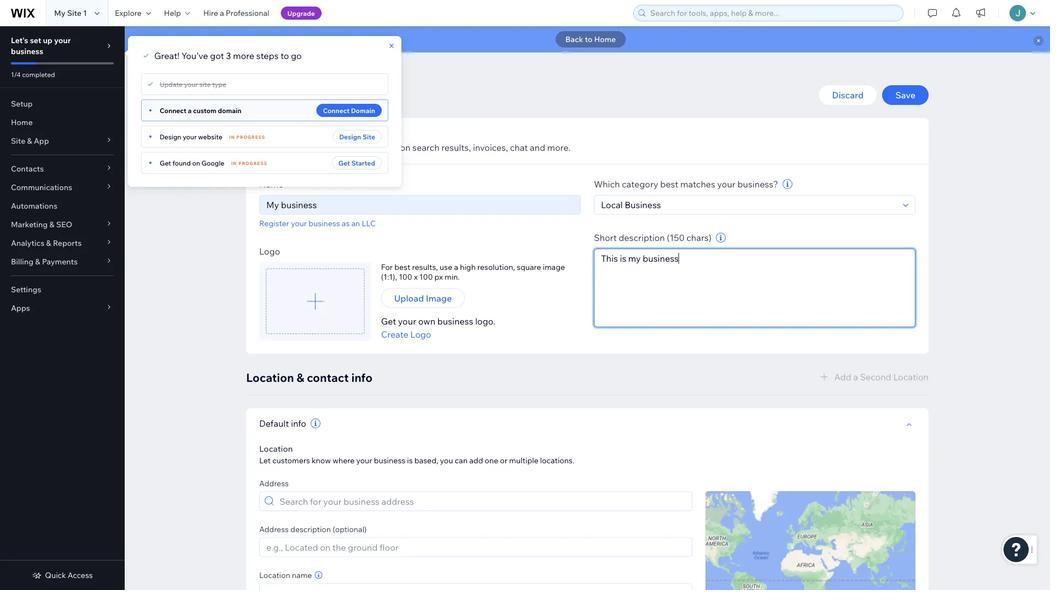 Task type: locate. For each thing, give the bounding box(es) containing it.
3
[[226, 50, 231, 61]]

marketing & seo button
[[0, 216, 125, 234]]

1 horizontal spatial best
[[660, 179, 679, 190]]

quick access button
[[32, 571, 93, 581]]

1 vertical spatial settings
[[11, 285, 41, 295]]

business inside the let's set up your business
[[11, 47, 43, 56]]

locations.
[[540, 456, 575, 466]]

1 vertical spatial progress
[[239, 161, 267, 166]]

1 horizontal spatial description
[[619, 233, 665, 243]]

map region
[[654, 441, 934, 591]]

in right the google
[[231, 161, 237, 166]]

description left (150
[[619, 233, 665, 243]]

0 horizontal spatial 100
[[399, 272, 412, 282]]

connect inside button
[[323, 106, 350, 115]]

1 vertical spatial home
[[11, 118, 33, 127]]

add
[[469, 456, 483, 466]]

reports
[[53, 239, 82, 248]]

get for get started
[[339, 159, 350, 167]]

0 horizontal spatial home
[[11, 118, 33, 127]]

get inside get your own business logo. create logo
[[381, 316, 396, 327]]

1 horizontal spatial site
[[67, 8, 81, 18]]

business info down the business info button
[[266, 86, 364, 105]]

get
[[160, 159, 171, 167], [339, 159, 350, 167], [381, 316, 396, 327]]

quick
[[45, 571, 66, 581]]

Enter your business or website type field
[[598, 196, 900, 214]]

great! you've got 3 more steps to go
[[154, 50, 302, 61]]

a inside the for best results, use a high resolution, square image (1:1), 100 x 100 px min.
[[454, 262, 458, 272]]

& left seo
[[49, 220, 54, 229]]

your right up on the top left
[[54, 36, 71, 45]]

business info down go
[[299, 69, 347, 79]]

design up found
[[160, 133, 181, 141]]

px
[[435, 272, 443, 282]]

1 horizontal spatial a
[[220, 8, 224, 18]]

for
[[381, 262, 393, 272]]

is inside profile your profile is what people will see on search results, invoices, chat and more.
[[308, 142, 314, 153]]

connect down the update
[[160, 106, 186, 115]]

design for design site
[[339, 133, 361, 141]]

100 left the x
[[399, 272, 412, 282]]

0 vertical spatial business
[[299, 69, 331, 79]]

settings inside settings button
[[246, 69, 276, 79]]

2 connect from the left
[[323, 106, 350, 115]]

address description (optional)
[[259, 525, 367, 534]]

more
[[233, 50, 254, 61]]

best left the matches
[[660, 179, 679, 190]]

a for professional
[[220, 8, 224, 18]]

0 horizontal spatial logo
[[259, 246, 280, 257]]

connect left domain
[[323, 106, 350, 115]]

1 address from the top
[[259, 479, 289, 489]]

0 horizontal spatial info
[[291, 418, 306, 429]]

your right register
[[291, 219, 307, 228]]

& left app
[[27, 136, 32, 146]]

0 vertical spatial results,
[[442, 142, 471, 153]]

address for address
[[259, 479, 289, 489]]

2 100 from the left
[[420, 272, 433, 282]]

1 horizontal spatial logo
[[411, 329, 431, 340]]

billing
[[11, 257, 33, 267]]

results,
[[442, 142, 471, 153], [412, 262, 438, 272]]

connect
[[160, 106, 186, 115], [323, 106, 350, 115]]

2 address from the top
[[259, 525, 289, 534]]

a right use
[[454, 262, 458, 272]]

results, inside the for best results, use a high resolution, square image (1:1), 100 x 100 px min.
[[412, 262, 438, 272]]

settings for settings button
[[246, 69, 276, 79]]

logo.
[[475, 316, 495, 327]]

1/4 completed
[[11, 70, 55, 79]]

&
[[27, 136, 32, 146], [49, 220, 54, 229], [46, 239, 51, 248], [35, 257, 40, 267], [297, 371, 304, 385]]

location for let
[[259, 444, 293, 454]]

progress down your
[[239, 161, 267, 166]]

& for site
[[27, 136, 32, 146]]

0 vertical spatial a
[[220, 8, 224, 18]]

1 horizontal spatial is
[[407, 456, 413, 466]]

progress
[[237, 135, 265, 140], [239, 161, 267, 166]]

your right where
[[356, 456, 372, 466]]

1 vertical spatial a
[[188, 106, 192, 115]]

address
[[259, 479, 289, 489], [259, 525, 289, 534]]

info right the "contact"
[[351, 371, 373, 385]]

your right the matches
[[718, 179, 736, 190]]

1 vertical spatial to
[[281, 50, 289, 61]]

2 horizontal spatial get
[[381, 316, 396, 327]]

0 horizontal spatial to
[[281, 50, 289, 61]]

progress up your
[[237, 135, 265, 140]]

location up let
[[259, 444, 293, 454]]

Type your business name (e.g., Amy's Shoes) field
[[263, 196, 577, 214]]

business down the business info button
[[266, 86, 331, 105]]

1 horizontal spatial get
[[339, 159, 350, 167]]

1 vertical spatial logo
[[411, 329, 431, 340]]

connect domain button
[[316, 104, 382, 117]]

progress for get found on google
[[239, 161, 267, 166]]

site inside 'button'
[[363, 133, 375, 141]]

domain
[[351, 106, 375, 115]]

save
[[896, 90, 916, 101]]

analytics & reports button
[[0, 234, 125, 253]]

1 horizontal spatial connect
[[323, 106, 350, 115]]

home link
[[0, 113, 125, 132]]

business info inside button
[[299, 69, 347, 79]]

1 horizontal spatial settings
[[246, 69, 276, 79]]

best inside the for best results, use a high resolution, square image (1:1), 100 x 100 px min.
[[395, 262, 410, 272]]

in progress up your
[[229, 135, 265, 140]]

see
[[384, 142, 398, 153]]

business?
[[738, 179, 778, 190]]

get down people
[[339, 159, 350, 167]]

to left go
[[281, 50, 289, 61]]

on right found
[[192, 159, 200, 167]]

& for analytics
[[46, 239, 51, 248]]

& left the "contact"
[[297, 371, 304, 385]]

1 vertical spatial description
[[291, 525, 331, 534]]

1
[[83, 8, 87, 18]]

0 vertical spatial description
[[619, 233, 665, 243]]

location inside location let customers know where your business is based, you can add one or multiple locations.
[[259, 444, 293, 454]]

logo down own
[[411, 329, 431, 340]]

site up will
[[363, 133, 375, 141]]

location for name
[[259, 571, 290, 580]]

site for design
[[363, 133, 375, 141]]

my site 1
[[54, 8, 87, 18]]

business down image
[[437, 316, 473, 327]]

0 vertical spatial info
[[333, 69, 347, 79]]

& inside popup button
[[49, 220, 54, 229]]

business left based,
[[374, 456, 405, 466]]

is
[[308, 142, 314, 153], [407, 456, 413, 466]]

results, up the x
[[412, 262, 438, 272]]

my
[[54, 8, 65, 18]]

1 connect from the left
[[160, 106, 186, 115]]

business down the let's
[[11, 47, 43, 56]]

1 vertical spatial is
[[407, 456, 413, 466]]

& inside dropdown button
[[46, 239, 51, 248]]

0 horizontal spatial get
[[160, 159, 171, 167]]

is left based,
[[407, 456, 413, 466]]

your inside location let customers know where your business is based, you can add one or multiple locations.
[[356, 456, 372, 466]]

site left 1
[[67, 8, 81, 18]]

address down let
[[259, 479, 289, 489]]

which category best matches your business?
[[594, 179, 778, 190]]

settings up 'apps'
[[11, 285, 41, 295]]

1 horizontal spatial design
[[339, 133, 361, 141]]

business down go
[[299, 69, 331, 79]]

Search for your business address field
[[276, 493, 689, 511]]

is left what
[[308, 142, 314, 153]]

2 design from the left
[[339, 133, 361, 141]]

0 horizontal spatial settings
[[11, 285, 41, 295]]

home down setup
[[11, 118, 33, 127]]

a right hire
[[220, 8, 224, 18]]

1 horizontal spatial 100
[[420, 272, 433, 282]]

0 vertical spatial is
[[308, 142, 314, 153]]

2 vertical spatial location
[[259, 571, 290, 580]]

analytics & reports
[[11, 239, 82, 248]]

hire
[[203, 8, 218, 18]]

home inside 'sidebar' "element"
[[11, 118, 33, 127]]

0 vertical spatial address
[[259, 479, 289, 489]]

1 horizontal spatial results,
[[442, 142, 471, 153]]

info right the default
[[291, 418, 306, 429]]

a left custom
[[188, 106, 192, 115]]

1 vertical spatial in
[[231, 161, 237, 166]]

design for design your website
[[160, 133, 181, 141]]

go
[[291, 50, 302, 61]]

description for short
[[619, 233, 665, 243]]

business info
[[299, 69, 347, 79], [266, 86, 364, 105]]

use
[[440, 262, 452, 272]]

in for design your website
[[229, 135, 235, 140]]

get up create
[[381, 316, 396, 327]]

short
[[594, 233, 617, 243]]

best right for
[[395, 262, 410, 272]]

or
[[500, 456, 508, 466]]

1 horizontal spatial info
[[351, 371, 373, 385]]

chars)
[[687, 233, 712, 243]]

in progress down your
[[231, 161, 267, 166]]

1 vertical spatial in progress
[[231, 161, 267, 166]]

on right see
[[400, 142, 411, 153]]

1 horizontal spatial home
[[594, 34, 616, 44]]

steps
[[256, 50, 279, 61]]

type
[[212, 80, 226, 88]]

2 horizontal spatial site
[[363, 133, 375, 141]]

logo down register
[[259, 246, 280, 257]]

0 horizontal spatial results,
[[412, 262, 438, 272]]

0 vertical spatial logo
[[259, 246, 280, 257]]

in for get found on google
[[231, 161, 237, 166]]

business
[[11, 47, 43, 56], [309, 219, 340, 228], [437, 316, 473, 327], [374, 456, 405, 466]]

contacts button
[[0, 160, 125, 178]]

1 horizontal spatial on
[[400, 142, 411, 153]]

0 horizontal spatial on
[[192, 159, 200, 167]]

1 vertical spatial results,
[[412, 262, 438, 272]]

update your site type
[[160, 80, 226, 88]]

0 vertical spatial home
[[594, 34, 616, 44]]

design up people
[[339, 133, 361, 141]]

address up location name
[[259, 525, 289, 534]]

site
[[67, 8, 81, 18], [363, 133, 375, 141], [11, 136, 25, 146]]

help button
[[157, 0, 197, 26]]

discard button
[[819, 85, 877, 105]]

100 right the x
[[420, 272, 433, 282]]

e.g., Located on the ground floor field
[[263, 539, 689, 557]]

business left the as
[[309, 219, 340, 228]]

llc
[[362, 219, 376, 228]]

& inside popup button
[[35, 257, 40, 267]]

2 vertical spatial a
[[454, 262, 458, 272]]

upload image
[[394, 293, 452, 304]]

0 vertical spatial location
[[246, 371, 294, 385]]

get left found
[[160, 159, 171, 167]]

0 horizontal spatial best
[[395, 262, 410, 272]]

0 vertical spatial in progress
[[229, 135, 265, 140]]

0 horizontal spatial is
[[308, 142, 314, 153]]

register your business as an llc
[[259, 219, 376, 228]]

hire a professional
[[203, 8, 269, 18]]

design inside 'button'
[[339, 133, 361, 141]]

0 vertical spatial settings
[[246, 69, 276, 79]]

1 vertical spatial address
[[259, 525, 289, 534]]

0 horizontal spatial a
[[188, 106, 192, 115]]

& right billing
[[35, 257, 40, 267]]

Describe your business here. What makes it great? Use short catchy text to tell people what you do or offer. text field
[[595, 249, 915, 327]]

1 horizontal spatial to
[[585, 34, 593, 44]]

0 vertical spatial to
[[585, 34, 593, 44]]

your inside the let's set up your business
[[54, 36, 71, 45]]

upgrade button
[[281, 7, 322, 20]]

contacts
[[11, 164, 44, 174]]

design
[[160, 133, 181, 141], [339, 133, 361, 141]]

get started
[[339, 159, 375, 167]]

settings down steps
[[246, 69, 276, 79]]

Search for tools, apps, help & more... field
[[647, 5, 900, 21]]

can
[[455, 456, 468, 466]]

home right back
[[594, 34, 616, 44]]

business inside location let customers know where your business is based, you can add one or multiple locations.
[[374, 456, 405, 466]]

description
[[619, 233, 665, 243], [291, 525, 331, 534]]

location left name
[[259, 571, 290, 580]]

0 vertical spatial business info
[[299, 69, 347, 79]]

site for my
[[67, 8, 81, 18]]

great!
[[154, 50, 179, 61]]

location up the default
[[246, 371, 294, 385]]

0 horizontal spatial connect
[[160, 106, 186, 115]]

google image
[[708, 589, 745, 591]]

quick access
[[45, 571, 93, 581]]

0 horizontal spatial description
[[291, 525, 331, 534]]

1 design from the left
[[160, 133, 181, 141]]

site
[[200, 80, 211, 88]]

address for address description (optional)
[[259, 525, 289, 534]]

home inside button
[[594, 34, 616, 44]]

0 horizontal spatial design
[[160, 133, 181, 141]]

payments
[[42, 257, 78, 267]]

your up "create logo" button
[[398, 316, 416, 327]]

upload
[[394, 293, 424, 304]]

default
[[259, 418, 289, 429]]

0 vertical spatial in
[[229, 135, 235, 140]]

& left the reports
[[46, 239, 51, 248]]

settings inside settings link
[[11, 285, 41, 295]]

create
[[381, 329, 409, 340]]

1 100 from the left
[[399, 272, 412, 282]]

in progress for design your website
[[229, 135, 265, 140]]

0 horizontal spatial site
[[11, 136, 25, 146]]

description left (optional)
[[291, 525, 331, 534]]

hire a professional link
[[197, 0, 276, 26]]

1 vertical spatial location
[[259, 444, 293, 454]]

get inside get started "button"
[[339, 159, 350, 167]]

get your own business logo. create logo
[[381, 316, 495, 340]]

results, right search
[[442, 142, 471, 153]]

1 vertical spatial best
[[395, 262, 410, 272]]

0 vertical spatial progress
[[237, 135, 265, 140]]

resolution,
[[477, 262, 515, 272]]

to right back
[[585, 34, 593, 44]]

connect for connect a custom domain
[[160, 106, 186, 115]]

in right website
[[229, 135, 235, 140]]

get started button
[[332, 156, 382, 170]]

2 horizontal spatial a
[[454, 262, 458, 272]]

& inside dropdown button
[[27, 136, 32, 146]]

logo
[[259, 246, 280, 257], [411, 329, 431, 340]]

site left app
[[11, 136, 25, 146]]

0 vertical spatial on
[[400, 142, 411, 153]]

on
[[400, 142, 411, 153], [192, 159, 200, 167]]



Task type: describe. For each thing, give the bounding box(es) containing it.
seo
[[56, 220, 72, 229]]

own
[[418, 316, 436, 327]]

register
[[259, 219, 289, 228]]

back to home button
[[556, 31, 626, 48]]

connect a custom domain
[[160, 106, 241, 115]]

set
[[30, 36, 41, 45]]

on inside profile your profile is what people will see on search results, invoices, chat and more.
[[400, 142, 411, 153]]

your inside get your own business logo. create logo
[[398, 316, 416, 327]]

Add your location name field
[[263, 585, 689, 591]]

1 vertical spatial on
[[192, 159, 200, 167]]

contact
[[307, 371, 349, 385]]

profile
[[259, 128, 290, 141]]

for best results, use a high resolution, square image (1:1), 100 x 100 px min.
[[381, 262, 565, 282]]

1 vertical spatial business info
[[266, 86, 364, 105]]

settings for settings link
[[11, 285, 41, 295]]

one
[[485, 456, 498, 466]]

1 vertical spatial business
[[266, 86, 331, 105]]

business inside button
[[299, 69, 331, 79]]

where
[[333, 456, 355, 466]]

category
[[622, 179, 658, 190]]

(1:1),
[[381, 272, 397, 282]]

back
[[566, 34, 583, 44]]

design site
[[339, 133, 375, 141]]

upgrade
[[288, 9, 315, 17]]

info inside the business info button
[[333, 69, 347, 79]]

your left site
[[184, 80, 198, 88]]

started
[[351, 159, 375, 167]]

domain
[[218, 106, 241, 115]]

design your website
[[160, 133, 222, 141]]

1/4
[[11, 70, 21, 79]]

update
[[160, 80, 183, 88]]

logo inside get your own business logo. create logo
[[411, 329, 431, 340]]

billing & payments
[[11, 257, 78, 267]]

you've
[[181, 50, 208, 61]]

0 vertical spatial best
[[660, 179, 679, 190]]

progress for design your website
[[237, 135, 265, 140]]

& for marketing
[[49, 220, 54, 229]]

x
[[414, 272, 418, 282]]

apps button
[[0, 299, 125, 318]]

explore
[[115, 8, 142, 18]]

location & contact info
[[246, 371, 373, 385]]

a for custom
[[188, 106, 192, 115]]

min.
[[445, 272, 460, 282]]

let
[[259, 456, 271, 466]]

you
[[440, 456, 453, 466]]

help
[[164, 8, 181, 18]]

settings link
[[0, 281, 125, 299]]

connect domain
[[323, 106, 375, 115]]

(optional)
[[333, 525, 367, 534]]

and
[[530, 142, 545, 153]]

marketing & seo
[[11, 220, 72, 229]]

communications
[[11, 183, 72, 192]]

name
[[259, 179, 284, 190]]

let's
[[11, 36, 28, 45]]

design site button
[[333, 130, 382, 143]]

your left website
[[183, 133, 197, 141]]

access
[[68, 571, 93, 581]]

site & app
[[11, 136, 49, 146]]

settings button
[[241, 66, 282, 82]]

an
[[351, 219, 360, 228]]

& for location
[[297, 371, 304, 385]]

back to home alert
[[125, 26, 1050, 53]]

is inside location let customers know where your business is based, you can add one or multiple locations.
[[407, 456, 413, 466]]

website
[[198, 133, 222, 141]]

more.
[[547, 142, 571, 153]]

based,
[[415, 456, 438, 466]]

location for &
[[246, 371, 294, 385]]

business inside get your own business logo. create logo
[[437, 316, 473, 327]]

location let customers know where your business is based, you can add one or multiple locations.
[[259, 444, 575, 466]]

high
[[460, 262, 476, 272]]

your inside register your business as an llc link
[[291, 219, 307, 228]]

setup
[[11, 99, 33, 109]]

save button
[[883, 85, 929, 105]]

results, inside profile your profile is what people will see on search results, invoices, chat and more.
[[442, 142, 471, 153]]

profile your profile is what people will see on search results, invoices, chat and more.
[[259, 128, 571, 153]]

business inside register your business as an llc link
[[309, 219, 340, 228]]

as
[[342, 219, 350, 228]]

found
[[173, 159, 191, 167]]

short description (150 chars)
[[594, 233, 712, 243]]

& for billing
[[35, 257, 40, 267]]

business info button
[[294, 66, 352, 82]]

profile
[[280, 142, 306, 153]]

communications button
[[0, 178, 125, 197]]

setup link
[[0, 95, 125, 113]]

1 vertical spatial info
[[335, 86, 364, 105]]

will
[[369, 142, 382, 153]]

matches
[[681, 179, 716, 190]]

in progress for get found on google
[[231, 161, 267, 166]]

multiple
[[509, 456, 539, 466]]

automations link
[[0, 197, 125, 216]]

know
[[312, 456, 331, 466]]

get for get found on google
[[160, 159, 171, 167]]

connect for connect domain
[[323, 106, 350, 115]]

get for get your own business logo. create logo
[[381, 316, 396, 327]]

1 vertical spatial info
[[291, 418, 306, 429]]

which
[[594, 179, 620, 190]]

analytics
[[11, 239, 44, 248]]

to inside button
[[585, 34, 593, 44]]

square
[[517, 262, 541, 272]]

site inside dropdown button
[[11, 136, 25, 146]]

search
[[413, 142, 440, 153]]

description for address
[[291, 525, 331, 534]]

sidebar element
[[0, 26, 125, 591]]

location name
[[259, 571, 312, 580]]

professional
[[226, 8, 269, 18]]

image
[[543, 262, 565, 272]]

marketing
[[11, 220, 48, 229]]

0 vertical spatial info
[[351, 371, 373, 385]]



Task type: vqa. For each thing, say whether or not it's contained in the screenshot.
Search for tools, apps, help & more... field
yes



